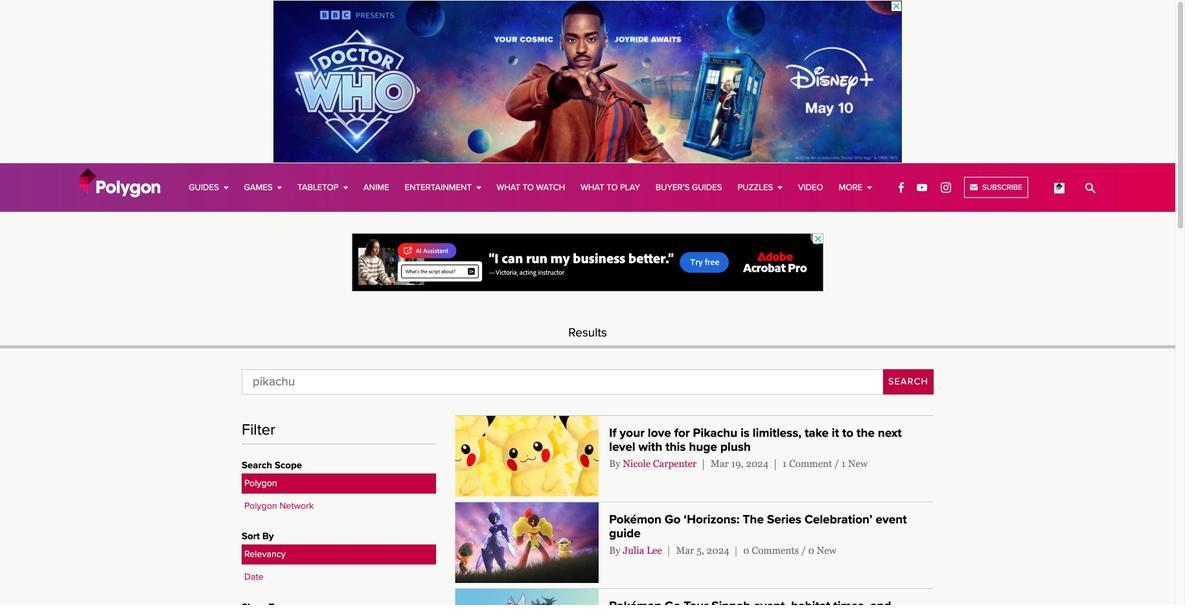 Task type: describe. For each thing, give the bounding box(es) containing it.
dialga, palkia, and their origin forms around the pokémon go tour global logo. image
[[455, 589, 599, 605]]



Task type: locate. For each thing, give the bounding box(es) containing it.
1 vertical spatial advertisement element
[[352, 233, 824, 292]]

three big pikachu plushies in front of a thunderbolt background image
[[455, 416, 599, 497]]

advertisement element
[[273, 1, 902, 163], [352, 233, 824, 292]]

charcadet, ceruledge, armarogue, and a pikachu with a captain's hat stand proudly over a sunset image
[[455, 502, 599, 583]]

0 vertical spatial advertisement element
[[273, 1, 902, 163]]

pikachu field
[[242, 369, 883, 394]]



Task type: vqa. For each thing, say whether or not it's contained in the screenshot.
'pikachu' field
yes



